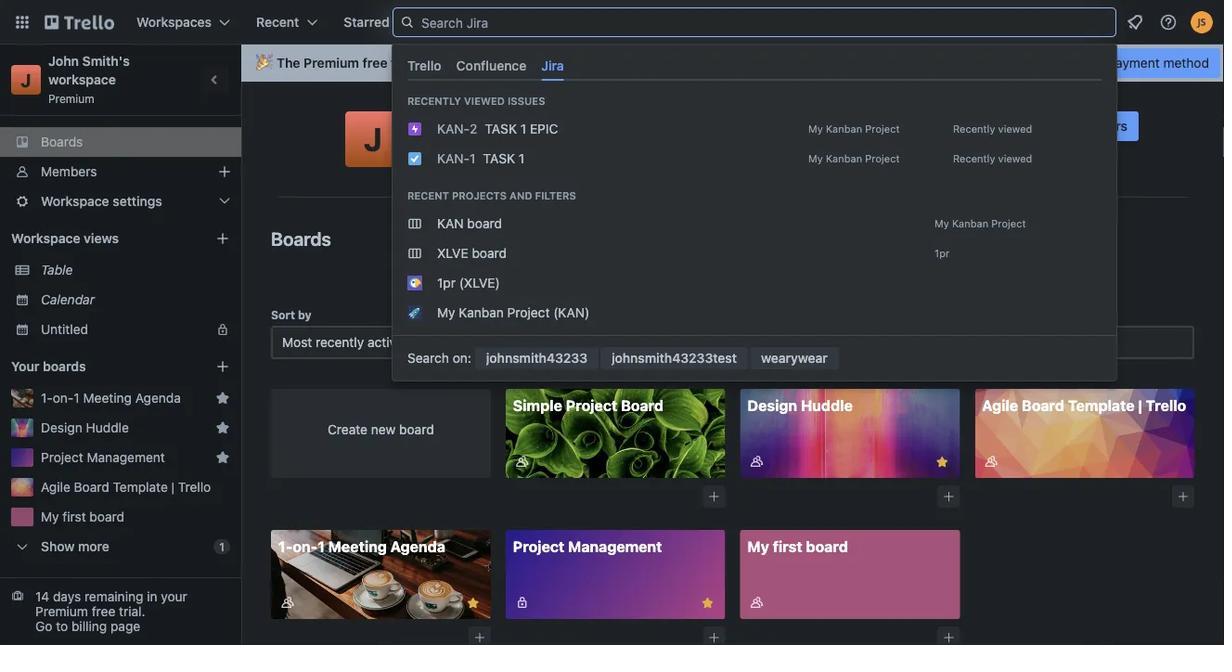Task type: locate. For each thing, give the bounding box(es) containing it.
1 by from the left
[[298, 308, 312, 321]]

workspace down 'create' "button"
[[525, 55, 593, 71]]

agile board template | trello down the search text field
[[983, 397, 1187, 415]]

views
[[84, 231, 119, 246]]

1 horizontal spatial create
[[550, 14, 591, 30]]

free inside banner
[[363, 55, 388, 71]]

0 horizontal spatial huddle
[[86, 420, 129, 435]]

sort by
[[271, 308, 312, 321]]

0 notifications image
[[1124, 11, 1147, 33]]

private
[[483, 145, 519, 158]]

viewed right invite
[[999, 123, 1033, 135]]

board
[[467, 216, 502, 231], [472, 246, 507, 261], [399, 422, 434, 437], [90, 509, 124, 525], [806, 538, 849, 556]]

on- inside the 1-on-1 meeting agenda link
[[293, 538, 318, 556]]

recently viewed for task 1
[[954, 153, 1033, 165]]

task down kan-2 task 1 epic
[[483, 151, 515, 166]]

add a new collection image
[[473, 631, 486, 644], [943, 631, 956, 644]]

0 horizontal spatial on-
[[53, 390, 74, 406]]

trello
[[408, 58, 442, 73], [1147, 397, 1187, 415], [178, 480, 211, 495]]

project inside button
[[41, 450, 83, 465]]

1-on-1 meeting agenda button
[[41, 389, 208, 408]]

task image
[[408, 152, 422, 166]]

1 vertical spatial john smith's workspace premium
[[410, 118, 619, 158]]

2 vertical spatial starred icon image
[[215, 450, 230, 465]]

1-on-1 meeting agenda inside button
[[41, 390, 181, 406]]

j left "john smith's workspace" link
[[21, 69, 31, 91]]

2 recently viewed from the top
[[954, 153, 1033, 165]]

0 horizontal spatial add a new collection image
[[473, 631, 486, 644]]

my first board
[[41, 509, 124, 525], [748, 538, 849, 556]]

viewed
[[464, 95, 505, 107], [999, 123, 1033, 135], [999, 153, 1033, 165]]

click to unstar this board. it will be removed from your starred list. image for project management
[[700, 595, 716, 612]]

page
[[110, 619, 140, 634]]

1-on-1 meeting agenda
[[41, 390, 181, 406], [279, 538, 446, 556]]

kan-2 task 1 epic
[[437, 121, 558, 137]]

0 vertical spatial design
[[748, 397, 798, 415]]

add a new collection image for project management
[[708, 631, 721, 644]]

template down the search text field
[[1069, 397, 1135, 415]]

0 vertical spatial |
[[1139, 397, 1143, 415]]

in
[[630, 55, 641, 71], [147, 589, 157, 604]]

1 recently viewed from the top
[[954, 123, 1033, 135]]

1 vertical spatial viewed
[[999, 123, 1033, 135]]

1 vertical spatial agile board template | trello
[[41, 480, 211, 495]]

recently for kan-1 task 1
[[954, 153, 996, 165]]

j inside button
[[364, 120, 383, 158]]

0 horizontal spatial meeting
[[83, 390, 132, 406]]

recent
[[256, 14, 299, 30], [408, 190, 449, 202]]

create left new
[[328, 422, 368, 437]]

1pr for 1pr (xlve)
[[437, 275, 456, 291]]

0 vertical spatial agile
[[983, 397, 1019, 415]]

0 horizontal spatial 14
[[35, 589, 49, 604]]

2 click to unstar this board. it will be removed from your starred list. image from the left
[[700, 595, 716, 612]]

workspace inside workspace settings popup button
[[41, 194, 109, 209]]

jira tab
[[534, 50, 572, 81]]

1 vertical spatial in
[[147, 589, 157, 604]]

0 vertical spatial on-
[[53, 390, 74, 406]]

1 click to unstar this board. it will be removed from your starred list. image from the left
[[465, 595, 482, 612]]

choose a collection
[[472, 335, 590, 350]]

template
[[1069, 397, 1135, 415], [113, 480, 168, 495]]

confluence tab
[[449, 50, 534, 81]]

0 vertical spatial 1pr
[[935, 248, 950, 260]]

search
[[408, 351, 449, 366]]

a
[[521, 335, 528, 350]]

show
[[41, 539, 75, 554]]

0 vertical spatial starred icon image
[[215, 391, 230, 406]]

1 horizontal spatial 1pr
[[935, 248, 950, 260]]

1 horizontal spatial agenda
[[391, 538, 446, 556]]

0 horizontal spatial trello
[[178, 480, 211, 495]]

0 horizontal spatial 1-on-1 meeting agenda
[[41, 390, 181, 406]]

viewed down the invite workspace members button
[[999, 153, 1033, 165]]

smith's up recently viewed issues
[[474, 55, 522, 71]]

agile board template | trello
[[983, 397, 1187, 415], [41, 480, 211, 495]]

design huddle
[[748, 397, 853, 415], [41, 420, 129, 435]]

project management inside button
[[41, 450, 165, 465]]

recent for recent projects and filters
[[408, 190, 449, 202]]

workspaces button
[[125, 7, 241, 37]]

project
[[866, 123, 900, 135], [866, 153, 900, 165], [992, 218, 1027, 230], [508, 305, 550, 321], [566, 397, 618, 415], [41, 450, 83, 465], [513, 538, 565, 556]]

board down project management button
[[74, 480, 109, 495]]

0 vertical spatial create
[[550, 14, 591, 30]]

sm image for agile board template | trello
[[983, 452, 1001, 471]]

agile board template | trello down project management button
[[41, 480, 211, 495]]

(xlve)
[[459, 275, 500, 291]]

1 vertical spatial |
[[171, 480, 175, 495]]

recent for recent
[[256, 14, 299, 30]]

1 vertical spatial boards
[[271, 227, 331, 249]]

design down boards
[[41, 420, 82, 435]]

design huddle down wearywear link
[[748, 397, 853, 415]]

recent inside recent "popup button"
[[256, 14, 299, 30]]

huddle down 1-on-1 meeting agenda button
[[86, 420, 129, 435]]

🎉 the premium free trial for john smith's workspace ends in 14 days.
[[256, 55, 704, 71]]

0 vertical spatial project management
[[41, 450, 165, 465]]

design down wearywear link
[[748, 397, 798, 415]]

add a new collection image for my first board
[[943, 631, 956, 644]]

0 horizontal spatial john smith's workspace premium
[[48, 53, 133, 105]]

premium
[[304, 55, 359, 71], [48, 92, 94, 105], [412, 145, 458, 158], [35, 604, 88, 619]]

2 vertical spatial recently
[[954, 153, 996, 165]]

collection
[[531, 335, 590, 350]]

confetti image
[[256, 55, 269, 71]]

kan
[[437, 216, 464, 231]]

sm image inside my first board link
[[748, 593, 767, 612]]

1 add a new collection image from the left
[[473, 631, 486, 644]]

recent up the
[[256, 14, 299, 30]]

add a new collection image for design huddle
[[943, 490, 956, 503]]

create inside "button"
[[550, 14, 591, 30]]

kan- for 1
[[437, 151, 470, 166]]

john smith's workspace premium down back to home image at left top
[[48, 53, 133, 105]]

by right filter
[[493, 308, 506, 321]]

create for create
[[550, 14, 591, 30]]

board down the search text field
[[1022, 397, 1065, 415]]

members link
[[0, 157, 241, 187]]

john smith's workspace premium down the issues
[[410, 118, 619, 158]]

2 by from the left
[[493, 308, 506, 321]]

2 add a new collection image from the left
[[943, 631, 956, 644]]

premium inside 14 days remaining in your premium free trial. go to billing page
[[35, 604, 88, 619]]

my
[[809, 123, 823, 135], [809, 153, 823, 165], [935, 218, 950, 230], [437, 305, 455, 321], [41, 509, 59, 525], [748, 538, 770, 556]]

1 vertical spatial huddle
[[86, 420, 129, 435]]

Search text field
[[963, 326, 1195, 359]]

project management button
[[41, 448, 208, 467]]

1pr
[[935, 248, 950, 260], [437, 275, 456, 291]]

workspace right invite
[[999, 118, 1067, 134]]

workspace down members
[[41, 194, 109, 209]]

task up private
[[485, 121, 517, 137]]

kan-
[[437, 121, 470, 137], [437, 151, 470, 166]]

1 vertical spatial 1-on-1 meeting agenda
[[279, 538, 446, 556]]

design huddle down 1-on-1 meeting agenda button
[[41, 420, 129, 435]]

boards
[[41, 134, 83, 149], [271, 227, 331, 249]]

1 vertical spatial template
[[113, 480, 168, 495]]

0 horizontal spatial in
[[147, 589, 157, 604]]

filters
[[535, 190, 576, 202]]

ends
[[596, 55, 627, 71]]

workspace up table
[[11, 231, 80, 246]]

1 horizontal spatial by
[[493, 308, 506, 321]]

1 horizontal spatial 1-on-1 meeting agenda
[[279, 538, 446, 556]]

1pr (xlve) link
[[393, 269, 1117, 298]]

kan- down recently viewed issues
[[437, 121, 470, 137]]

0 horizontal spatial project management
[[41, 450, 165, 465]]

1 horizontal spatial click to unstar this board. it will be removed from your starred list. image
[[700, 595, 716, 612]]

1 kan- from the top
[[437, 121, 470, 137]]

huddle inside button
[[86, 420, 129, 435]]

1 horizontal spatial free
[[363, 55, 388, 71]]

in right "ends"
[[630, 55, 641, 71]]

kan- for 2
[[437, 121, 470, 137]]

smith's
[[82, 53, 130, 69], [474, 55, 522, 71], [457, 118, 522, 140]]

sm image for my first board
[[748, 593, 767, 612]]

0 vertical spatial 1-
[[41, 390, 53, 406]]

0 vertical spatial my first board link
[[41, 508, 230, 526]]

john right for
[[440, 55, 471, 71]]

1 vertical spatial j
[[364, 120, 383, 158]]

create up jira
[[550, 14, 591, 30]]

1 vertical spatial my first board
[[748, 538, 849, 556]]

projects
[[452, 190, 507, 202]]

boards up members
[[41, 134, 83, 149]]

boards
[[43, 359, 86, 374]]

j
[[21, 69, 31, 91], [364, 120, 383, 158]]

workspace down the issues
[[526, 118, 619, 140]]

kanban
[[826, 123, 863, 135], [826, 153, 863, 165], [953, 218, 989, 230], [459, 305, 504, 321]]

create
[[550, 14, 591, 30], [328, 422, 368, 437]]

1 vertical spatial 1-
[[279, 538, 293, 556]]

members
[[1071, 118, 1128, 134]]

back to home image
[[45, 7, 114, 37]]

workspace
[[525, 55, 593, 71], [48, 72, 116, 87], [526, 118, 619, 140]]

0 vertical spatial huddle
[[801, 397, 853, 415]]

0 horizontal spatial first
[[63, 509, 86, 525]]

1 vertical spatial on-
[[293, 538, 318, 556]]

1 vertical spatial recently viewed
[[954, 153, 1033, 165]]

sm image inside the 1-on-1 meeting agenda link
[[279, 593, 297, 612]]

(kan)
[[554, 305, 590, 321]]

sm image inside project management link
[[513, 593, 532, 612]]

sm image
[[748, 452, 767, 471], [983, 452, 1001, 471], [748, 593, 767, 612]]

0 horizontal spatial recent
[[256, 14, 299, 30]]

in left your
[[147, 589, 157, 604]]

by
[[298, 308, 312, 321], [493, 308, 506, 321]]

0 vertical spatial workspace
[[525, 55, 593, 71]]

search image
[[400, 15, 415, 30]]

my first board link
[[41, 508, 230, 526], [741, 530, 960, 619]]

invite workspace members
[[962, 118, 1128, 134]]

0 horizontal spatial board
[[74, 480, 109, 495]]

1 horizontal spatial agile board template | trello link
[[975, 389, 1195, 478]]

boards up sort by
[[271, 227, 331, 249]]

2 vertical spatial viewed
[[999, 153, 1033, 165]]

trial.
[[119, 604, 145, 619]]

starred icon image
[[215, 391, 230, 406], [215, 421, 230, 435], [215, 450, 230, 465]]

3 starred icon image from the top
[[215, 450, 230, 465]]

trello inside tab
[[408, 58, 442, 73]]

0 horizontal spatial agenda
[[135, 390, 181, 406]]

1 horizontal spatial 1-
[[279, 538, 293, 556]]

2 starred icon image from the top
[[215, 421, 230, 435]]

by for most
[[298, 308, 312, 321]]

1-on-1 meeting agenda link
[[271, 530, 491, 619]]

days.
[[670, 55, 704, 71]]

john smith (johnsmith38824343) image
[[1191, 11, 1214, 33]]

1 horizontal spatial j
[[364, 120, 383, 158]]

management
[[87, 450, 165, 465], [568, 538, 663, 556]]

0 vertical spatial 14
[[648, 55, 663, 71]]

recently for kan-2 task 1 epic
[[954, 123, 996, 135]]

0 horizontal spatial my first board
[[41, 509, 124, 525]]

by for choose
[[493, 308, 506, 321]]

0 vertical spatial recent
[[256, 14, 299, 30]]

1 starred icon image from the top
[[215, 391, 230, 406]]

workspace settings
[[41, 194, 162, 209]]

design huddle button
[[41, 419, 208, 437]]

huddle
[[801, 397, 853, 415], [86, 420, 129, 435]]

sm image
[[943, 117, 962, 136], [513, 452, 532, 471], [279, 593, 297, 612], [513, 593, 532, 612]]

1 vertical spatial workspace
[[41, 194, 109, 209]]

1 vertical spatial management
[[568, 538, 663, 556]]

j left epic image
[[364, 120, 383, 158]]

workspace right j link
[[48, 72, 116, 87]]

sm image inside simple project board link
[[513, 452, 532, 471]]

1 vertical spatial my first board link
[[741, 530, 960, 619]]

add a new collection image for simple project board
[[708, 490, 721, 503]]

free
[[363, 55, 388, 71], [92, 604, 115, 619]]

recently viewed
[[954, 123, 1033, 135], [954, 153, 1033, 165]]

first
[[63, 509, 86, 525], [773, 538, 803, 556]]

viewed for task 1
[[999, 153, 1033, 165]]

sm image for simple project board
[[513, 452, 532, 471]]

create button
[[539, 7, 602, 37]]

tab list
[[400, 50, 1110, 81]]

14 left days.
[[648, 55, 663, 71]]

agile board template | trello link down the search text field
[[975, 389, 1195, 478]]

click to unstar this board. it will be removed from your starred list. image
[[465, 595, 482, 612], [700, 595, 716, 612]]

1 horizontal spatial boards
[[271, 227, 331, 249]]

1 vertical spatial starred icon image
[[215, 421, 230, 435]]

| down project management button
[[171, 480, 175, 495]]

simple project board link
[[506, 389, 726, 478]]

epic image
[[408, 122, 422, 137]]

recent up 'kan'
[[408, 190, 449, 202]]

task
[[485, 121, 517, 137], [483, 151, 515, 166]]

kan- down 2
[[437, 151, 470, 166]]

add a new collection image for 1-on-1 meeting agenda
[[473, 631, 486, 644]]

🎉
[[256, 55, 269, 71]]

0 vertical spatial kan-
[[437, 121, 470, 137]]

template down project management button
[[113, 480, 168, 495]]

add a new collection image
[[708, 490, 721, 503], [943, 490, 956, 503], [1177, 490, 1190, 503], [708, 631, 721, 644]]

0 vertical spatial trello
[[408, 58, 442, 73]]

14
[[648, 55, 663, 71], [35, 589, 49, 604]]

boards link
[[0, 127, 241, 157]]

0 vertical spatial in
[[630, 55, 641, 71]]

0 horizontal spatial free
[[92, 604, 115, 619]]

2 horizontal spatial board
[[1022, 397, 1065, 415]]

board down the johnsmith43233test link on the bottom of page
[[621, 397, 664, 415]]

0 horizontal spatial my first board link
[[41, 508, 230, 526]]

john smith's workspace premium
[[48, 53, 133, 105], [410, 118, 619, 158]]

2 vertical spatial my kanban project
[[935, 218, 1027, 230]]

huddle down wearywear button
[[801, 397, 853, 415]]

1 horizontal spatial 14
[[648, 55, 663, 71]]

1 vertical spatial free
[[92, 604, 115, 619]]

| down the search text field
[[1139, 397, 1143, 415]]

wearywear
[[761, 351, 828, 366]]

14 left days
[[35, 589, 49, 604]]

0 vertical spatial task
[[485, 121, 517, 137]]

1 vertical spatial recent
[[408, 190, 449, 202]]

by right sort
[[298, 308, 312, 321]]

1 horizontal spatial template
[[1069, 397, 1135, 415]]

0 vertical spatial agenda
[[135, 390, 181, 406]]

1 horizontal spatial management
[[568, 538, 663, 556]]

1 horizontal spatial add a new collection image
[[943, 631, 956, 644]]

recent button
[[245, 7, 329, 37]]

1 vertical spatial my kanban project
[[809, 153, 900, 165]]

your boards
[[11, 359, 86, 374]]

1 horizontal spatial my first board
[[748, 538, 849, 556]]

1 vertical spatial agile
[[41, 480, 70, 495]]

viewed up 2
[[464, 95, 505, 107]]

2
[[470, 121, 478, 137]]

go
[[35, 619, 52, 634]]

software image
[[408, 276, 422, 291]]

|
[[1139, 397, 1143, 415], [171, 480, 175, 495]]

0 vertical spatial design huddle
[[748, 397, 853, 415]]

1 horizontal spatial recent
[[408, 190, 449, 202]]

banner
[[241, 45, 1225, 82]]

0 horizontal spatial design huddle
[[41, 420, 129, 435]]

j for j button
[[364, 120, 383, 158]]

0 horizontal spatial template
[[113, 480, 168, 495]]

task for task 1
[[483, 151, 515, 166]]

smith's inside banner
[[474, 55, 522, 71]]

0 vertical spatial agile board template | trello
[[983, 397, 1187, 415]]

banner containing 🎉
[[241, 45, 1225, 82]]

1 vertical spatial create
[[328, 422, 368, 437]]

2 kan- from the top
[[437, 151, 470, 166]]

0 horizontal spatial boards
[[41, 134, 83, 149]]

agile board template | trello link down project management button
[[41, 478, 230, 497]]

sm image for project management
[[513, 593, 532, 612]]

1
[[521, 121, 527, 137], [470, 151, 476, 166], [519, 151, 525, 166], [74, 390, 80, 406], [318, 538, 325, 556], [219, 540, 225, 553]]



Task type: vqa. For each thing, say whether or not it's contained in the screenshot.
MAKE
no



Task type: describe. For each thing, give the bounding box(es) containing it.
add payment method
[[1081, 55, 1210, 71]]

for
[[419, 55, 437, 71]]

1 horizontal spatial project management
[[513, 538, 663, 556]]

1 vertical spatial agenda
[[391, 538, 446, 556]]

1pr (xlve)
[[437, 275, 500, 291]]

issues
[[508, 95, 545, 107]]

wearywear link
[[750, 347, 839, 370]]

choose
[[472, 335, 517, 350]]

management inside project management button
[[87, 450, 165, 465]]

john smith's workspace link
[[48, 53, 133, 87]]

j for j link
[[21, 69, 31, 91]]

kan-1 task 1
[[437, 151, 525, 166]]

more
[[78, 539, 109, 554]]

most recently active
[[282, 335, 404, 350]]

1 inside button
[[74, 390, 80, 406]]

smith's up private
[[457, 118, 522, 140]]

simple
[[513, 397, 563, 415]]

in inside 14 days remaining in your premium free trial. go to billing page
[[147, 589, 157, 604]]

go to billing page link
[[35, 619, 140, 634]]

invite
[[962, 118, 995, 134]]

in inside banner
[[630, 55, 641, 71]]

click to unstar this board. it will be removed from your starred list. image for 1-on-1 meeting agenda
[[465, 595, 482, 612]]

software image
[[408, 306, 422, 321]]

remaining
[[84, 589, 143, 604]]

your boards with 6 items element
[[11, 356, 188, 378]]

new
[[371, 422, 396, 437]]

calendar
[[41, 292, 95, 307]]

14 days remaining in your premium free trial. go to billing page
[[35, 589, 187, 634]]

2 vertical spatial trello
[[178, 480, 211, 495]]

trial
[[391, 55, 416, 71]]

agenda inside button
[[135, 390, 181, 406]]

j button
[[345, 111, 401, 167]]

my kanban project for kan-2 task 1 epic
[[809, 123, 900, 135]]

days
[[53, 589, 81, 604]]

method
[[1164, 55, 1210, 71]]

billing
[[71, 619, 107, 634]]

recent projects and filters
[[408, 190, 576, 202]]

recently viewed issues
[[408, 95, 545, 107]]

meeting inside button
[[83, 390, 132, 406]]

johnsmith43233 button
[[475, 347, 599, 370]]

0 vertical spatial john smith's workspace premium
[[48, 53, 133, 105]]

active
[[368, 335, 404, 350]]

1 horizontal spatial huddle
[[801, 397, 853, 415]]

filter
[[461, 308, 490, 321]]

kan board
[[437, 216, 502, 231]]

my kanban project for kan-1 task 1
[[809, 153, 900, 165]]

on:
[[453, 351, 472, 366]]

your
[[11, 359, 39, 374]]

confluence
[[457, 58, 527, 73]]

2 vertical spatial workspace
[[526, 118, 619, 140]]

xlve board
[[437, 246, 507, 261]]

filter by
[[461, 308, 506, 321]]

wearywear button
[[750, 347, 839, 370]]

sort
[[271, 308, 295, 321]]

0 vertical spatial boards
[[41, 134, 83, 149]]

sm image for design huddle
[[748, 452, 767, 471]]

john inside banner
[[440, 55, 471, 71]]

1 vertical spatial trello
[[1147, 397, 1187, 415]]

add a new collection image for agile board template | trello
[[1177, 490, 1190, 503]]

workspace for settings
[[41, 194, 109, 209]]

show more
[[41, 539, 109, 554]]

starred icon image for project management
[[215, 450, 230, 465]]

xlve
[[437, 246, 469, 261]]

your
[[161, 589, 187, 604]]

free inside 14 days remaining in your premium free trial. go to billing page
[[92, 604, 115, 619]]

1- inside button
[[41, 390, 53, 406]]

workspace settings button
[[0, 187, 241, 216]]

workspace for views
[[11, 231, 80, 246]]

1 horizontal spatial meeting
[[328, 538, 387, 556]]

to
[[56, 619, 68, 634]]

0 horizontal spatial agile board template | trello link
[[41, 478, 230, 497]]

1 horizontal spatial john smith's workspace premium
[[410, 118, 619, 158]]

1 horizontal spatial first
[[773, 538, 803, 556]]

john down back to home image at left top
[[48, 53, 79, 69]]

1 horizontal spatial agile
[[983, 397, 1019, 415]]

john up task image
[[410, 118, 453, 140]]

recently viewed for task 1 epic
[[954, 123, 1033, 135]]

0 horizontal spatial |
[[171, 480, 175, 495]]

0 vertical spatial recently
[[408, 95, 461, 107]]

johnsmith43233 link
[[475, 347, 599, 370]]

epic
[[530, 121, 558, 137]]

johnsmith43233test button
[[601, 347, 748, 370]]

starred button
[[333, 7, 419, 37]]

1 vertical spatial workspace
[[48, 72, 116, 87]]

sm image inside the invite workspace members button
[[943, 117, 962, 136]]

1pr for 1pr
[[935, 248, 950, 260]]

sm image for 1-on-1 meeting agenda
[[279, 593, 297, 612]]

my kanban project (kan) link
[[393, 298, 1117, 328]]

add
[[1081, 55, 1105, 71]]

viewed for task 1 epic
[[999, 123, 1033, 135]]

Search Jira field
[[393, 7, 1117, 37]]

workspace inside the invite workspace members button
[[999, 118, 1067, 134]]

create a view image
[[215, 231, 230, 246]]

j link
[[11, 65, 41, 95]]

primary element
[[0, 0, 1225, 45]]

0 vertical spatial viewed
[[464, 95, 505, 107]]

simple project board
[[513, 397, 664, 415]]

task for task 1 epic
[[485, 121, 517, 137]]

14 inside 14 days remaining in your premium free trial. go to billing page
[[35, 589, 49, 604]]

johnsmith43233test link
[[601, 347, 748, 370]]

calendar link
[[41, 291, 230, 309]]

starred
[[344, 14, 390, 30]]

settings
[[113, 194, 162, 209]]

johnsmith43233test
[[612, 351, 737, 366]]

workspaces
[[136, 14, 212, 30]]

0 vertical spatial template
[[1069, 397, 1135, 415]]

management inside project management link
[[568, 538, 663, 556]]

design inside design huddle button
[[41, 420, 82, 435]]

and
[[510, 190, 533, 202]]

untitled
[[41, 322, 88, 337]]

starred icon image for 1-on-1 meeting agenda
[[215, 391, 230, 406]]

1 horizontal spatial my first board link
[[741, 530, 960, 619]]

design inside design huddle link
[[748, 397, 798, 415]]

create for create new board
[[328, 422, 368, 437]]

0 vertical spatial my first board
[[41, 509, 124, 525]]

tab list containing trello
[[400, 50, 1110, 81]]

payment
[[1108, 55, 1160, 71]]

table link
[[41, 261, 230, 279]]

design huddle inside button
[[41, 420, 129, 435]]

click to unstar this board. it will be removed from your starred list. image
[[934, 454, 951, 471]]

invite workspace members button
[[932, 111, 1139, 141]]

add board image
[[215, 359, 230, 374]]

smith's down back to home image at left top
[[82, 53, 130, 69]]

design huddle link
[[741, 389, 960, 478]]

open information menu image
[[1160, 13, 1178, 32]]

starred icon image for design huddle
[[215, 421, 230, 435]]

trello tab
[[400, 50, 449, 81]]

search on:
[[408, 351, 472, 366]]

table
[[41, 262, 73, 278]]

workspace views
[[11, 231, 119, 246]]

untitled link
[[41, 320, 204, 339]]

johnsmith43233
[[486, 351, 588, 366]]

0 vertical spatial first
[[63, 509, 86, 525]]

create new board
[[328, 422, 434, 437]]

on- inside 1-on-1 meeting agenda button
[[53, 390, 74, 406]]

jira
[[542, 58, 564, 73]]

the
[[277, 55, 300, 71]]

1 horizontal spatial design huddle
[[748, 397, 853, 415]]

1 horizontal spatial board
[[621, 397, 664, 415]]

0 horizontal spatial agile
[[41, 480, 70, 495]]

workspace navigation collapse icon image
[[202, 67, 228, 93]]



